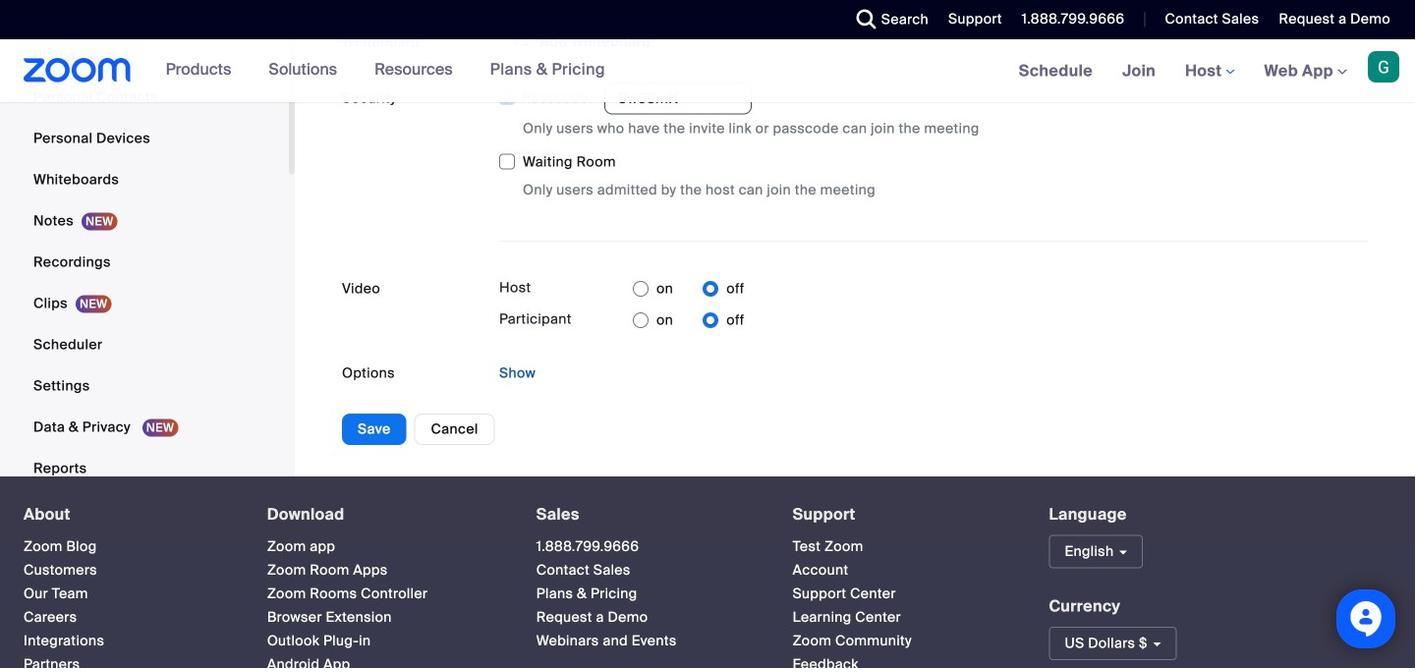 Task type: locate. For each thing, give the bounding box(es) containing it.
4 heading from the left
[[793, 506, 1014, 524]]

group
[[500, 83, 1369, 201]]

heading
[[24, 506, 232, 524], [267, 506, 501, 524], [537, 506, 758, 524], [793, 506, 1014, 524]]

option group
[[633, 273, 745, 305], [633, 305, 745, 336]]

banner
[[0, 39, 1416, 104]]

product information navigation
[[151, 39, 620, 102]]



Task type: describe. For each thing, give the bounding box(es) containing it.
meetings navigation
[[1005, 39, 1416, 104]]

personal menu menu
[[0, 0, 289, 491]]

add whiteboard image
[[515, 33, 529, 47]]

profile picture image
[[1369, 51, 1400, 83]]

1 heading from the left
[[24, 506, 232, 524]]

2 heading from the left
[[267, 506, 501, 524]]

3 heading from the left
[[537, 506, 758, 524]]

zoom logo image
[[24, 58, 131, 83]]

1 option group from the top
[[633, 273, 745, 305]]

2 option group from the top
[[633, 305, 745, 336]]



Task type: vqa. For each thing, say whether or not it's contained in the screenshot.
Open Chat image on the bottom right
no



